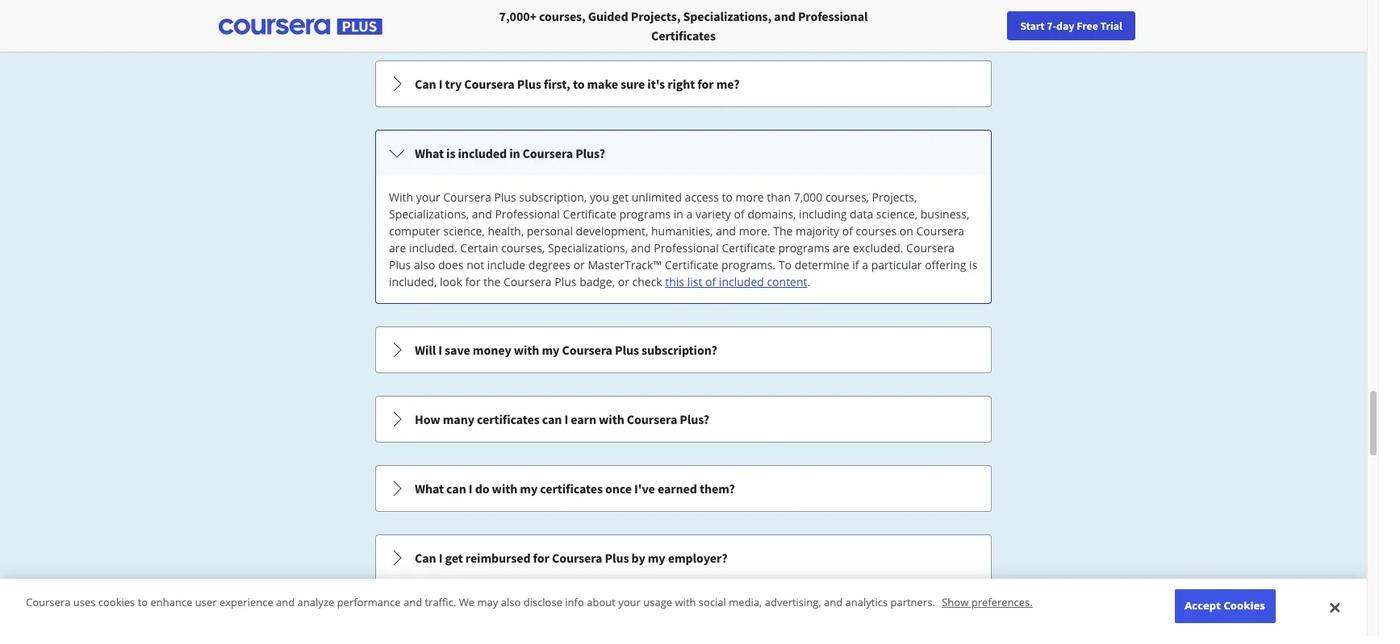 Task type: describe. For each thing, give the bounding box(es) containing it.
show
[[942, 596, 969, 610]]

is inside with your coursera plus subscription, you get unlimited access to more than 7,000 courses, projects, specializations, and professional certificate programs in a variety of domains, including data science, business, computer science, health, personal development, humanities, and more. the majority of courses on coursera are included. certain courses, specializations, and professional certificate programs are excluded. coursera plus also does not include degrees or mastertrack™ certificate programs. to determine if a particular offering is included, look for the coursera plus badge, or check
[[969, 257, 977, 273]]

more.
[[739, 224, 770, 239]]

is inside dropdown button
[[446, 145, 455, 161]]

find your new career
[[1120, 19, 1221, 33]]

health,
[[488, 224, 524, 239]]

0 horizontal spatial a
[[686, 207, 693, 222]]

with inside dropdown button
[[514, 342, 539, 358]]

1 vertical spatial or
[[618, 274, 629, 290]]

0 horizontal spatial programs
[[619, 207, 671, 222]]

specializations, inside '7,000+ courses, guided projects, specializations, and professional certificates'
[[683, 8, 772, 24]]

earn
[[571, 412, 596, 428]]

particular
[[871, 257, 922, 273]]

by
[[631, 550, 645, 566]]

about
[[587, 596, 616, 610]]

can i try coursera plus first, to make sure it's right for me? button
[[376, 61, 991, 107]]

can for can i get reimbursed for coursera plus by my employer?
[[415, 550, 436, 566]]

free
[[1077, 19, 1098, 33]]

subscription?
[[642, 342, 717, 358]]

projects, inside '7,000+ courses, guided projects, specializations, and professional certificates'
[[631, 8, 681, 24]]

may
[[477, 596, 498, 610]]

access
[[685, 190, 719, 205]]

the
[[483, 274, 501, 290]]

can i try coursera plus first, to make sure it's right for me?
[[415, 76, 740, 92]]

included inside dropdown button
[[458, 145, 507, 161]]

enhance
[[150, 596, 192, 610]]

info
[[565, 596, 584, 610]]

i left do
[[469, 481, 472, 497]]

can i get reimbursed for coursera plus by my employer?
[[415, 550, 728, 566]]

look
[[440, 274, 462, 290]]

unlimited
[[632, 190, 682, 205]]

coursera up "offering"
[[906, 240, 954, 256]]

user
[[195, 596, 217, 610]]

many
[[443, 412, 474, 428]]

courses, inside '7,000+ courses, guided projects, specializations, and professional certificates'
[[539, 8, 586, 24]]

domains,
[[748, 207, 796, 222]]

career
[[1190, 19, 1221, 33]]

projects, inside with your coursera plus subscription, you get unlimited access to more than 7,000 courses, projects, specializations, and professional certificate programs in a variety of domains, including data science, business, computer science, health, personal development, humanities, and more. the majority of courses on coursera are included. certain courses, specializations, and professional certificate programs are excluded. coursera plus also does not include degrees or mastertrack™ certificate programs. to determine if a particular offering is included, look for the coursera plus badge, or check
[[872, 190, 917, 205]]

1 vertical spatial courses,
[[825, 190, 869, 205]]

new
[[1167, 19, 1188, 33]]

1 horizontal spatial your
[[618, 596, 641, 610]]

your for with
[[416, 190, 440, 205]]

and inside '7,000+ courses, guided projects, specializations, and professional certificates'
[[774, 8, 795, 24]]

business,
[[921, 207, 969, 222]]

list
[[687, 274, 702, 290]]

cookies
[[98, 596, 135, 610]]

7,000+
[[499, 8, 537, 24]]

accept cookies button
[[1175, 590, 1275, 624]]

traffic.
[[425, 596, 456, 610]]

my inside can i get reimbursed for coursera plus by my employer? dropdown button
[[648, 550, 665, 566]]

coursera left uses
[[26, 596, 71, 610]]

professional inside '7,000+ courses, guided projects, specializations, and professional certificates'
[[798, 8, 868, 24]]

social
[[699, 596, 726, 610]]

also inside with your coursera plus subscription, you get unlimited access to more than 7,000 courses, projects, specializations, and professional certificate programs in a variety of domains, including data science, business, computer science, health, personal development, humanities, and more. the majority of courses on coursera are included. certain courses, specializations, and professional certificate programs are excluded. coursera plus also does not include degrees or mastertrack™ certificate programs. to determine if a particular offering is included, look for the coursera plus badge, or check
[[414, 257, 435, 273]]

0 horizontal spatial professional
[[495, 207, 560, 222]]

list containing can i try coursera plus first, to make sure it's right for me?
[[374, 59, 993, 637]]

media,
[[729, 596, 762, 610]]

it's
[[647, 76, 665, 92]]

disclose
[[523, 596, 562, 610]]

find your new career link
[[1112, 16, 1229, 36]]

plus left first,
[[517, 76, 541, 92]]

how
[[415, 412, 440, 428]]

coursera up health,
[[443, 190, 491, 205]]

i've
[[634, 481, 655, 497]]

first,
[[544, 76, 570, 92]]

plus? inside dropdown button
[[680, 412, 709, 428]]

certificates
[[651, 27, 716, 44]]

data
[[850, 207, 873, 222]]

1 vertical spatial included
[[719, 274, 764, 290]]

does
[[438, 257, 464, 273]]

sure
[[621, 76, 645, 92]]

0 horizontal spatial to
[[138, 596, 148, 610]]

my for certificates
[[520, 481, 538, 497]]

this list of included content link
[[665, 274, 807, 290]]

me?
[[716, 76, 740, 92]]

2 vertical spatial specializations,
[[548, 240, 628, 256]]

get inside can i get reimbursed for coursera plus by my employer? dropdown button
[[445, 550, 463, 566]]

7-
[[1047, 19, 1056, 33]]

experience
[[219, 596, 273, 610]]

reimbursed
[[465, 550, 531, 566]]

plus down degrees
[[555, 274, 577, 290]]

accept cookies
[[1185, 599, 1265, 614]]

uses
[[73, 596, 96, 610]]

what can i do with my certificates once i've earned them? button
[[376, 466, 991, 512]]

do
[[475, 481, 489, 497]]

coursera uses cookies to enhance user experience and analyze performance and traffic. we may also disclose info about your usage with social media, advertising, and analytics partners. show preferences.
[[26, 596, 1033, 610]]

coursera down business,
[[916, 224, 964, 239]]

find
[[1120, 19, 1141, 33]]

can i get reimbursed for coursera plus by my employer? button
[[376, 536, 991, 581]]

not
[[467, 257, 484, 273]]

0 horizontal spatial science,
[[443, 224, 485, 239]]

preferences.
[[971, 596, 1033, 610]]

advertising,
[[765, 596, 821, 610]]

2 horizontal spatial certificate
[[722, 240, 775, 256]]

for inside with your coursera plus subscription, you get unlimited access to more than 7,000 courses, projects, specializations, and professional certificate programs in a variety of domains, including data science, business, computer science, health, personal development, humanities, and more. the majority of courses on coursera are included. certain courses, specializations, and professional certificate programs are excluded. coursera plus also does not include degrees or mastertrack™ certificate programs. to determine if a particular offering is included, look for the coursera plus badge, or check
[[465, 274, 480, 290]]

coursera right try
[[464, 76, 515, 92]]

coursera up info
[[552, 550, 602, 566]]

to inside with your coursera plus subscription, you get unlimited access to more than 7,000 courses, projects, specializations, and professional certificate programs in a variety of domains, including data science, business, computer science, health, personal development, humanities, and more. the majority of courses on coursera are included. certain courses, specializations, and professional certificate programs are excluded. coursera plus also does not include degrees or mastertrack™ certificate programs. to determine if a particular offering is included, look for the coursera plus badge, or check
[[722, 190, 733, 205]]

1 horizontal spatial also
[[501, 596, 521, 610]]

0 horizontal spatial certificate
[[563, 207, 616, 222]]

get inside with your coursera plus subscription, you get unlimited access to more than 7,000 courses, projects, specializations, and professional certificate programs in a variety of domains, including data science, business, computer science, health, personal development, humanities, and more. the majority of courses on coursera are included. certain courses, specializations, and professional certificate programs are excluded. coursera plus also does not include degrees or mastertrack™ certificate programs. to determine if a particular offering is included, look for the coursera plus badge, or check
[[612, 190, 629, 205]]

2 are from the left
[[833, 240, 850, 256]]

content
[[767, 274, 807, 290]]

1 horizontal spatial a
[[862, 257, 868, 273]]

once
[[605, 481, 632, 497]]

try
[[445, 76, 462, 92]]

variety
[[696, 207, 731, 222]]

programs.
[[721, 257, 776, 273]]

1 vertical spatial programs
[[778, 240, 830, 256]]

start
[[1020, 19, 1045, 33]]

with inside dropdown button
[[599, 412, 624, 428]]

coursera up the subscription,
[[523, 145, 573, 161]]

majority
[[796, 224, 839, 239]]



Task type: vqa. For each thing, say whether or not it's contained in the screenshot.
included to the top
yes



Task type: locate. For each thing, give the bounding box(es) containing it.
save
[[445, 342, 470, 358]]

specializations, up computer
[[389, 207, 469, 222]]

this list of included content .
[[665, 274, 810, 290]]

science, up on
[[876, 207, 918, 222]]

your for find
[[1143, 19, 1164, 33]]

start 7-day free trial button
[[1007, 11, 1135, 40]]

1 vertical spatial certificates
[[540, 481, 603, 497]]

my
[[542, 342, 560, 358], [520, 481, 538, 497], [648, 550, 665, 566]]

subscription,
[[519, 190, 587, 205]]

1 vertical spatial a
[[862, 257, 868, 273]]

2 vertical spatial your
[[618, 596, 641, 610]]

with
[[514, 342, 539, 358], [599, 412, 624, 428], [492, 481, 517, 497], [675, 596, 696, 610]]

1 horizontal spatial are
[[833, 240, 850, 256]]

1 horizontal spatial specializations,
[[548, 240, 628, 256]]

if
[[852, 257, 859, 273]]

accept
[[1185, 599, 1221, 614]]

0 horizontal spatial or
[[573, 257, 585, 273]]

and
[[774, 8, 795, 24], [472, 207, 492, 222], [716, 224, 736, 239], [631, 240, 651, 256], [276, 596, 295, 610], [403, 596, 422, 610], [824, 596, 843, 610]]

of
[[734, 207, 745, 222], [842, 224, 853, 239], [705, 274, 716, 290]]

to right cookies in the bottom left of the page
[[138, 596, 148, 610]]

2 vertical spatial of
[[705, 274, 716, 290]]

with left social
[[675, 596, 696, 610]]

coursera inside dropdown button
[[562, 342, 612, 358]]

on
[[900, 224, 913, 239]]

can inside dropdown button
[[542, 412, 562, 428]]

can up traffic.
[[415, 550, 436, 566]]

included,
[[389, 274, 437, 290]]

i right will
[[438, 342, 442, 358]]

1 horizontal spatial science,
[[876, 207, 918, 222]]

also right may
[[501, 596, 521, 610]]

1 vertical spatial can
[[446, 481, 466, 497]]

certificates inside what can i do with my certificates once i've earned them? dropdown button
[[540, 481, 603, 497]]

0 horizontal spatial projects,
[[631, 8, 681, 24]]

1 vertical spatial can
[[415, 550, 436, 566]]

my right do
[[520, 481, 538, 497]]

0 horizontal spatial plus?
[[575, 145, 605, 161]]

what inside what is included in coursera plus? dropdown button
[[415, 145, 444, 161]]

what for what can i do with my certificates once i've earned them?
[[415, 481, 444, 497]]

can for can i try coursera plus first, to make sure it's right for me?
[[415, 76, 436, 92]]

with right earn
[[599, 412, 624, 428]]

what is included in coursera plus? button
[[376, 131, 991, 176]]

list
[[374, 59, 993, 637]]

0 vertical spatial science,
[[876, 207, 918, 222]]

with right money
[[514, 342, 539, 358]]

certificate up programs. at the right top of page
[[722, 240, 775, 256]]

1 vertical spatial plus?
[[680, 412, 709, 428]]

coursera inside dropdown button
[[627, 412, 677, 428]]

0 vertical spatial a
[[686, 207, 693, 222]]

0 horizontal spatial specializations,
[[389, 207, 469, 222]]

to inside dropdown button
[[573, 76, 585, 92]]

0 vertical spatial included
[[458, 145, 507, 161]]

with inside dropdown button
[[492, 481, 517, 497]]

get right you at top
[[612, 190, 629, 205]]

0 vertical spatial for
[[697, 76, 714, 92]]

7,000+ courses, guided projects, specializations, and professional certificates
[[499, 8, 868, 44]]

0 vertical spatial can
[[542, 412, 562, 428]]

0 vertical spatial also
[[414, 257, 435, 273]]

development,
[[576, 224, 648, 239]]

2 horizontal spatial to
[[722, 190, 733, 205]]

2 vertical spatial courses,
[[501, 240, 545, 256]]

how many certificates can i earn with coursera plus?
[[415, 412, 709, 428]]

2 horizontal spatial of
[[842, 224, 853, 239]]

including
[[799, 207, 847, 222]]

is right "offering"
[[969, 257, 977, 273]]

can left try
[[415, 76, 436, 92]]

your
[[1143, 19, 1164, 33], [416, 190, 440, 205], [618, 596, 641, 610]]

personal
[[527, 224, 573, 239]]

1 horizontal spatial of
[[734, 207, 745, 222]]

make
[[587, 76, 618, 92]]

0 vertical spatial courses,
[[539, 8, 586, 24]]

cookies
[[1224, 599, 1265, 614]]

in
[[509, 145, 520, 161], [674, 207, 683, 222]]

you
[[590, 190, 609, 205]]

analyze
[[297, 596, 334, 610]]

1 horizontal spatial or
[[618, 274, 629, 290]]

with right do
[[492, 481, 517, 497]]

i left try
[[439, 76, 443, 92]]

more
[[736, 190, 764, 205]]

my inside will i save money with my coursera plus subscription? dropdown button
[[542, 342, 560, 358]]

1 horizontal spatial programs
[[778, 240, 830, 256]]

1 are from the left
[[389, 240, 406, 256]]

0 vertical spatial of
[[734, 207, 745, 222]]

can left earn
[[542, 412, 562, 428]]

plus up included,
[[389, 257, 411, 273]]

0 horizontal spatial for
[[465, 274, 480, 290]]

0 horizontal spatial my
[[520, 481, 538, 497]]

included down try
[[458, 145, 507, 161]]

is
[[446, 145, 455, 161], [969, 257, 977, 273]]

1 vertical spatial projects,
[[872, 190, 917, 205]]

is down try
[[446, 145, 455, 161]]

in up the subscription,
[[509, 145, 520, 161]]

computer
[[389, 224, 440, 239]]

0 vertical spatial my
[[542, 342, 560, 358]]

1 vertical spatial of
[[842, 224, 853, 239]]

to up variety
[[722, 190, 733, 205]]

this
[[665, 274, 684, 290]]

courses, up include
[[501, 240, 545, 256]]

a up humanities,
[[686, 207, 693, 222]]

0 horizontal spatial also
[[414, 257, 435, 273]]

1 vertical spatial what
[[415, 481, 444, 497]]

1 vertical spatial certificate
[[722, 240, 775, 256]]

1 horizontal spatial can
[[542, 412, 562, 428]]

plus left subscription?
[[615, 342, 639, 358]]

0 vertical spatial in
[[509, 145, 520, 161]]

humanities,
[[651, 224, 713, 239]]

your right the about
[[618, 596, 641, 610]]

for
[[697, 76, 714, 92], [465, 274, 480, 290], [533, 550, 549, 566]]

0 vertical spatial programs
[[619, 207, 671, 222]]

in up humanities,
[[674, 207, 683, 222]]

1 horizontal spatial included
[[719, 274, 764, 290]]

my for coursera
[[542, 342, 560, 358]]

0 horizontal spatial certificates
[[477, 412, 540, 428]]

2 vertical spatial to
[[138, 596, 148, 610]]

guided
[[588, 8, 628, 24]]

my right "by"
[[648, 550, 665, 566]]

a
[[686, 207, 693, 222], [862, 257, 868, 273]]

your right with
[[416, 190, 440, 205]]

1 horizontal spatial plus?
[[680, 412, 709, 428]]

0 vertical spatial or
[[573, 257, 585, 273]]

1 horizontal spatial to
[[573, 76, 585, 92]]

science, up certain
[[443, 224, 485, 239]]

earned
[[658, 481, 697, 497]]

also down included.
[[414, 257, 435, 273]]

0 vertical spatial plus?
[[575, 145, 605, 161]]

plus? up you at top
[[575, 145, 605, 161]]

money
[[473, 342, 511, 358]]

my right money
[[542, 342, 560, 358]]

coursera down include
[[504, 274, 552, 290]]

certificate up list
[[665, 257, 718, 273]]

will i save money with my coursera plus subscription?
[[415, 342, 717, 358]]

2 horizontal spatial specializations,
[[683, 8, 772, 24]]

1 horizontal spatial get
[[612, 190, 629, 205]]

2 horizontal spatial your
[[1143, 19, 1164, 33]]

specializations, down development,
[[548, 240, 628, 256]]

certificate
[[563, 207, 616, 222], [722, 240, 775, 256], [665, 257, 718, 273]]

check
[[632, 274, 662, 290]]

projects, up certificates
[[631, 8, 681, 24]]

plus
[[517, 76, 541, 92], [494, 190, 516, 205], [389, 257, 411, 273], [555, 274, 577, 290], [615, 342, 639, 358], [605, 550, 629, 566]]

plus inside dropdown button
[[615, 342, 639, 358]]

1 horizontal spatial for
[[533, 550, 549, 566]]

i for coursera
[[439, 76, 443, 92]]

0 horizontal spatial your
[[416, 190, 440, 205]]

0 vertical spatial projects,
[[631, 8, 681, 24]]

your inside with your coursera plus subscription, you get unlimited access to more than 7,000 courses, projects, specializations, and professional certificate programs in a variety of domains, including data science, business, computer science, health, personal development, humanities, and more. the majority of courses on coursera are included. certain courses, specializations, and professional certificate programs are excluded. coursera plus also does not include degrees or mastertrack™ certificate programs. to determine if a particular offering is included, look for the coursera plus badge, or check
[[416, 190, 440, 205]]

0 vertical spatial professional
[[798, 8, 868, 24]]

0 vertical spatial is
[[446, 145, 455, 161]]

in inside with your coursera plus subscription, you get unlimited access to more than 7,000 courses, projects, specializations, and professional certificate programs in a variety of domains, including data science, business, computer science, health, personal development, humanities, and more. the majority of courses on coursera are included. certain courses, specializations, and professional certificate programs are excluded. coursera plus also does not include degrees or mastertrack™ certificate programs. to determine if a particular offering is included, look for the coursera plus badge, or check
[[674, 207, 683, 222]]

1 horizontal spatial certificates
[[540, 481, 603, 497]]

for down not
[[465, 274, 480, 290]]

1 vertical spatial in
[[674, 207, 683, 222]]

1 vertical spatial professional
[[495, 207, 560, 222]]

certificates inside how many certificates can i earn with coursera plus? dropdown button
[[477, 412, 540, 428]]

plus up health,
[[494, 190, 516, 205]]

0 horizontal spatial can
[[446, 481, 466, 497]]

plus? inside dropdown button
[[575, 145, 605, 161]]

science,
[[876, 207, 918, 222], [443, 224, 485, 239]]

are down computer
[[389, 240, 406, 256]]

2 can from the top
[[415, 550, 436, 566]]

will i save money with my coursera plus subscription? button
[[376, 328, 991, 373]]

your right find at the top of page
[[1143, 19, 1164, 33]]

0 vertical spatial to
[[573, 76, 585, 92]]

1 what from the top
[[415, 145, 444, 161]]

for left me?
[[697, 76, 714, 92]]

degrees
[[528, 257, 571, 273]]

what inside what can i do with my certificates once i've earned them? dropdown button
[[415, 481, 444, 497]]

2 horizontal spatial for
[[697, 76, 714, 92]]

included
[[458, 145, 507, 161], [719, 274, 764, 290]]

2 what from the top
[[415, 481, 444, 497]]

1 can from the top
[[415, 76, 436, 92]]

specializations,
[[683, 8, 772, 24], [389, 207, 469, 222], [548, 240, 628, 256]]

1 vertical spatial is
[[969, 257, 977, 273]]

can left do
[[446, 481, 466, 497]]

will
[[415, 342, 436, 358]]

offering
[[925, 257, 966, 273]]

certificates right many
[[477, 412, 540, 428]]

courses, right 7,000+
[[539, 8, 586, 24]]

programs down "unlimited"
[[619, 207, 671, 222]]

to right first,
[[573, 76, 585, 92]]

1 horizontal spatial my
[[542, 342, 560, 358]]

1 vertical spatial get
[[445, 550, 463, 566]]

plus left "by"
[[605, 550, 629, 566]]

programs down majority
[[778, 240, 830, 256]]

certificate down you at top
[[563, 207, 616, 222]]

courses,
[[539, 8, 586, 24], [825, 190, 869, 205], [501, 240, 545, 256]]

1 horizontal spatial professional
[[654, 240, 719, 256]]

of right list
[[705, 274, 716, 290]]

for right reimbursed
[[533, 550, 549, 566]]

performance
[[337, 596, 401, 610]]

certain
[[460, 240, 498, 256]]

what up computer
[[415, 145, 444, 161]]

0 vertical spatial certificates
[[477, 412, 540, 428]]

coursera down badge,
[[562, 342, 612, 358]]

i for reimbursed
[[439, 550, 443, 566]]

1 horizontal spatial certificate
[[665, 257, 718, 273]]

or
[[573, 257, 585, 273], [618, 274, 629, 290]]

included.
[[409, 240, 457, 256]]

None search field
[[222, 10, 609, 42]]

to
[[779, 257, 792, 273]]

day
[[1056, 19, 1074, 33]]

projects,
[[631, 8, 681, 24], [872, 190, 917, 205]]

get left reimbursed
[[445, 550, 463, 566]]

2 horizontal spatial my
[[648, 550, 665, 566]]

a right if
[[862, 257, 868, 273]]

0 horizontal spatial in
[[509, 145, 520, 161]]

1 vertical spatial to
[[722, 190, 733, 205]]

programs
[[619, 207, 671, 222], [778, 240, 830, 256]]

0 vertical spatial what
[[415, 145, 444, 161]]

1 vertical spatial my
[[520, 481, 538, 497]]

2 vertical spatial professional
[[654, 240, 719, 256]]

or down mastertrack™
[[618, 274, 629, 290]]

i up traffic.
[[439, 550, 443, 566]]

i inside dropdown button
[[438, 342, 442, 358]]

0 horizontal spatial is
[[446, 145, 455, 161]]

can inside dropdown button
[[446, 481, 466, 497]]

right
[[667, 76, 695, 92]]

0 horizontal spatial are
[[389, 240, 406, 256]]

2 horizontal spatial professional
[[798, 8, 868, 24]]

included down programs. at the right top of page
[[719, 274, 764, 290]]

certificates left once at bottom left
[[540, 481, 603, 497]]

0 vertical spatial can
[[415, 76, 436, 92]]

in inside dropdown button
[[509, 145, 520, 161]]

get
[[612, 190, 629, 205], [445, 550, 463, 566]]

i for money
[[438, 342, 442, 358]]

of down data
[[842, 224, 853, 239]]

1 horizontal spatial projects,
[[872, 190, 917, 205]]

0 horizontal spatial of
[[705, 274, 716, 290]]

of down the more
[[734, 207, 745, 222]]

them?
[[700, 481, 735, 497]]

employer?
[[668, 550, 728, 566]]

1 vertical spatial also
[[501, 596, 521, 610]]

0 horizontal spatial included
[[458, 145, 507, 161]]

specializations, up certificates
[[683, 8, 772, 24]]

professional
[[798, 8, 868, 24], [495, 207, 560, 222], [654, 240, 719, 256]]

or up badge,
[[573, 257, 585, 273]]

0 horizontal spatial get
[[445, 550, 463, 566]]

1 vertical spatial specializations,
[[389, 207, 469, 222]]

0 vertical spatial specializations,
[[683, 8, 772, 24]]

mastertrack™
[[588, 257, 662, 273]]

2 vertical spatial for
[[533, 550, 549, 566]]

partners.
[[890, 596, 935, 610]]

what for what is included in coursera plus?
[[415, 145, 444, 161]]

0 vertical spatial get
[[612, 190, 629, 205]]

projects, up on
[[872, 190, 917, 205]]

usage
[[643, 596, 672, 610]]

plus? down will i save money with my coursera plus subscription? dropdown button
[[680, 412, 709, 428]]

0 vertical spatial certificate
[[563, 207, 616, 222]]

what is included in coursera plus?
[[415, 145, 605, 161]]

2 vertical spatial my
[[648, 550, 665, 566]]

start 7-day free trial
[[1020, 19, 1122, 33]]

2 vertical spatial certificate
[[665, 257, 718, 273]]

courses, up data
[[825, 190, 869, 205]]

are up determine
[[833, 240, 850, 256]]

my inside what can i do with my certificates once i've earned them? dropdown button
[[520, 481, 538, 497]]

coursera right earn
[[627, 412, 677, 428]]

analytics
[[845, 596, 888, 610]]

courses
[[856, 224, 897, 239]]

i inside dropdown button
[[564, 412, 568, 428]]

what left do
[[415, 481, 444, 497]]

coursera plus image
[[219, 19, 382, 35]]

show preferences. link
[[942, 596, 1033, 610]]

badge,
[[580, 274, 615, 290]]

1 vertical spatial your
[[416, 190, 440, 205]]

i left earn
[[564, 412, 568, 428]]



